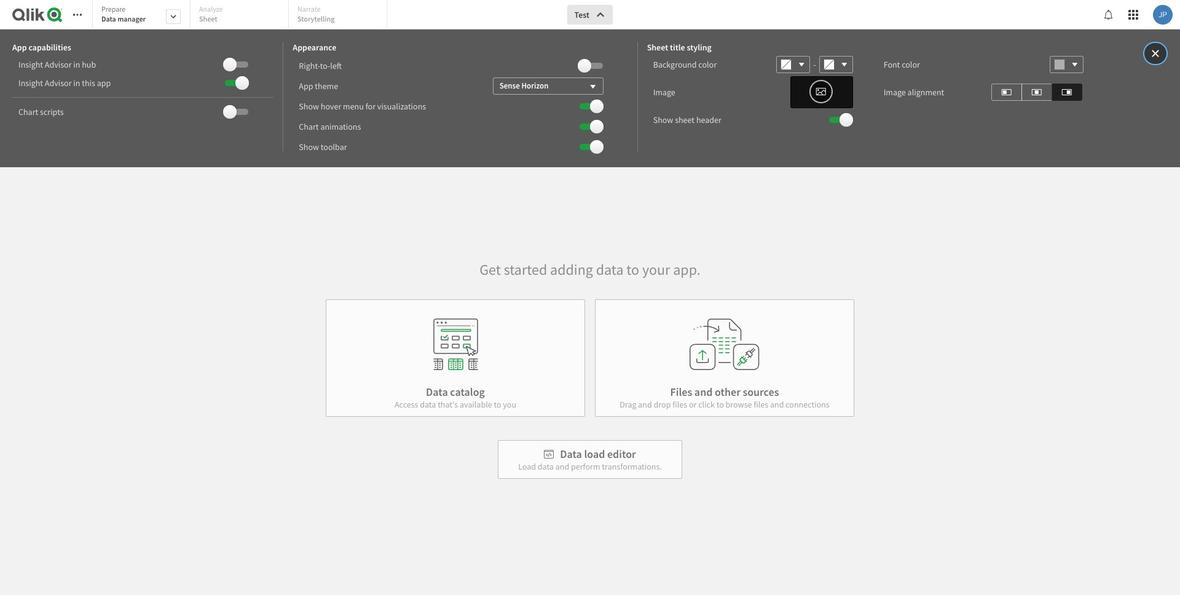 Task type: vqa. For each thing, say whether or not it's contained in the screenshot.
first Qlik Sense app image from the left
no



Task type: locate. For each thing, give the bounding box(es) containing it.
2 insight from the top
[[18, 77, 43, 89]]

right-to-left
[[299, 60, 342, 71]]

your
[[643, 260, 671, 279]]

app left capabilities
[[12, 42, 27, 53]]

prepare
[[101, 4, 126, 14]]

color
[[699, 59, 717, 70], [902, 59, 920, 70]]

0 vertical spatial show
[[299, 101, 319, 112]]

load
[[518, 461, 536, 472]]

show for show hover menu for visualizations
[[299, 101, 319, 112]]

show for show sheet header
[[653, 114, 674, 125]]

background
[[653, 59, 697, 70]]

2 vertical spatial show
[[299, 141, 319, 152]]

2 advisor from the top
[[45, 77, 72, 89]]

data inside data catalog access data that's available to you
[[420, 399, 436, 410]]

2 in from the top
[[73, 77, 80, 89]]

app
[[97, 77, 111, 89]]

chart left scripts at left top
[[18, 106, 38, 117]]

1 horizontal spatial color
[[902, 59, 920, 70]]

2 vertical spatial data
[[560, 447, 582, 461]]

1 insight from the top
[[18, 59, 43, 70]]

data inside prepare data manager
[[101, 14, 116, 23]]

1 image from the left
[[653, 87, 676, 98]]

1 horizontal spatial files
[[754, 399, 769, 410]]

image down font
[[884, 87, 906, 98]]

chart for chart scripts
[[18, 106, 38, 117]]

0 horizontal spatial app
[[12, 42, 27, 53]]

data right adding
[[596, 260, 624, 279]]

0 horizontal spatial chart
[[18, 106, 38, 117]]

1 in from the top
[[73, 59, 80, 70]]

1 color from the left
[[699, 59, 717, 70]]

1 horizontal spatial image
[[884, 87, 906, 98]]

started
[[504, 260, 547, 279]]

show left toolbar
[[299, 141, 319, 152]]

2 horizontal spatial to
[[717, 399, 724, 410]]

chart
[[18, 106, 38, 117], [299, 121, 319, 132]]

1 vertical spatial insight
[[18, 77, 43, 89]]

to inside files and other sources drag and drop files or click to browse files and connections
[[717, 399, 724, 410]]

1 vertical spatial data
[[426, 385, 448, 399]]

to-
[[320, 60, 330, 71]]

image
[[653, 87, 676, 98], [884, 87, 906, 98]]

0 vertical spatial data
[[101, 14, 116, 23]]

1 horizontal spatial data
[[538, 461, 554, 472]]

app for app theme
[[299, 80, 313, 91]]

styling
[[687, 42, 712, 53]]

1 vertical spatial app
[[299, 80, 313, 91]]

1 vertical spatial chart
[[299, 121, 319, 132]]

0 vertical spatial advisor
[[45, 59, 72, 70]]

sources
[[743, 385, 779, 399]]

1 vertical spatial advisor
[[45, 77, 72, 89]]

align center image
[[1032, 85, 1042, 99]]

advisor down capabilities
[[45, 59, 72, 70]]

1 horizontal spatial data
[[426, 385, 448, 399]]

0 horizontal spatial data
[[420, 399, 436, 410]]

data
[[596, 260, 624, 279], [420, 399, 436, 410], [538, 461, 554, 472]]

data
[[101, 14, 116, 23], [426, 385, 448, 399], [560, 447, 582, 461]]

2 vertical spatial data
[[538, 461, 554, 472]]

data left catalog
[[426, 385, 448, 399]]

hover
[[321, 101, 341, 112]]

advisor down insight advisor in hub
[[45, 77, 72, 89]]

1 vertical spatial show
[[653, 114, 674, 125]]

connections
[[786, 399, 830, 410]]

show left hover
[[299, 101, 319, 112]]

show hover menu for visualizations
[[299, 101, 426, 112]]

1 vertical spatial in
[[73, 77, 80, 89]]

get
[[480, 260, 501, 279]]

data for data catalog access data that's available to you
[[426, 385, 448, 399]]

1 vertical spatial data
[[420, 399, 436, 410]]

browse
[[726, 399, 752, 410]]

and left "connections"
[[770, 399, 784, 410]]

in left this
[[73, 77, 80, 89]]

files
[[671, 385, 693, 399]]

app theme
[[299, 80, 338, 91]]

data for to
[[596, 260, 624, 279]]

0 vertical spatial chart
[[18, 106, 38, 117]]

0 horizontal spatial files
[[673, 399, 688, 410]]

in for hub
[[73, 59, 80, 70]]

insight for insight advisor in hub
[[18, 59, 43, 70]]

show for show toolbar
[[299, 141, 319, 152]]

to right click
[[717, 399, 724, 410]]

1 horizontal spatial app
[[299, 80, 313, 91]]

files left or
[[673, 399, 688, 410]]

align left image
[[1002, 85, 1012, 99]]

horizon
[[522, 80, 549, 91]]

chart animations
[[299, 121, 361, 132]]

toolbar
[[0, 0, 1181, 167]]

this
[[82, 77, 95, 89]]

data inside data catalog access data that's available to you
[[426, 385, 448, 399]]

1 horizontal spatial chart
[[299, 121, 319, 132]]

scripts
[[40, 106, 64, 117]]

show left sheet
[[653, 114, 674, 125]]

in for this
[[73, 77, 80, 89]]

to
[[627, 260, 640, 279], [494, 399, 502, 410], [717, 399, 724, 410]]

0 vertical spatial insight
[[18, 59, 43, 70]]

files and other sources drag and drop files or click to browse files and connections
[[620, 385, 830, 410]]

image for image alignment
[[884, 87, 906, 98]]

0 vertical spatial app
[[12, 42, 27, 53]]

catalog
[[450, 385, 485, 399]]

0 horizontal spatial data
[[101, 14, 116, 23]]

0 vertical spatial data
[[596, 260, 624, 279]]

advisor for this
[[45, 77, 72, 89]]

access
[[395, 399, 418, 410]]

2 color from the left
[[902, 59, 920, 70]]

to left you
[[494, 399, 502, 410]]

files
[[673, 399, 688, 410], [754, 399, 769, 410]]

color down styling
[[699, 59, 717, 70]]

sheet title styling
[[647, 42, 712, 53]]

in
[[73, 59, 80, 70], [73, 77, 80, 89]]

and
[[695, 385, 713, 399], [638, 399, 652, 410], [770, 399, 784, 410], [556, 461, 570, 472]]

chart up show toolbar
[[299, 121, 319, 132]]

insight
[[18, 59, 43, 70], [18, 77, 43, 89]]

data left 'that's'
[[420, 399, 436, 410]]

to left your
[[627, 260, 640, 279]]

data down prepare
[[101, 14, 116, 23]]

data left load
[[560, 447, 582, 461]]

align right image
[[1062, 85, 1072, 99]]

2 image from the left
[[884, 87, 906, 98]]

show
[[299, 101, 319, 112], [653, 114, 674, 125], [299, 141, 319, 152]]

insight up chart scripts
[[18, 77, 43, 89]]

insight down app capabilities
[[18, 59, 43, 70]]

0 vertical spatial in
[[73, 59, 80, 70]]

app
[[12, 42, 27, 53], [299, 80, 313, 91]]

0 horizontal spatial color
[[699, 59, 717, 70]]

theme
[[315, 80, 338, 91]]

for
[[366, 101, 376, 112]]

advisor
[[45, 59, 72, 70], [45, 77, 72, 89]]

right-
[[299, 60, 320, 71]]

image down background
[[653, 87, 676, 98]]

in left hub
[[73, 59, 80, 70]]

sense horizon button
[[493, 77, 604, 94]]

app left theme
[[299, 80, 313, 91]]

visualizations
[[377, 101, 426, 112]]

left
[[330, 60, 342, 71]]

show toolbar
[[299, 141, 347, 152]]

2 horizontal spatial data
[[560, 447, 582, 461]]

1 advisor from the top
[[45, 59, 72, 70]]

and left 'perform'
[[556, 461, 570, 472]]

data right load
[[538, 461, 554, 472]]

color right font
[[902, 59, 920, 70]]

0 horizontal spatial image
[[653, 87, 676, 98]]

insight advisor in hub
[[18, 59, 96, 70]]

animations
[[321, 121, 361, 132]]

data load editor
[[560, 447, 636, 461]]

2 horizontal spatial data
[[596, 260, 624, 279]]

click
[[699, 399, 715, 410]]

insight advisor in this app
[[18, 77, 111, 89]]

files right browse
[[754, 399, 769, 410]]

0 horizontal spatial to
[[494, 399, 502, 410]]



Task type: describe. For each thing, give the bounding box(es) containing it.
data for that's
[[420, 399, 436, 410]]

font color
[[884, 59, 920, 70]]

sense
[[500, 80, 520, 91]]

insight for insight advisor in this app
[[18, 77, 43, 89]]

adding
[[550, 260, 593, 279]]

sheet
[[647, 42, 669, 53]]

to inside data catalog access data that's available to you
[[494, 399, 502, 410]]

appearance
[[293, 42, 337, 53]]

data for data load editor
[[560, 447, 582, 461]]

toolbar
[[321, 141, 347, 152]]

you
[[503, 399, 517, 410]]

font
[[884, 59, 900, 70]]

data catalog access data that's available to you
[[395, 385, 517, 410]]

that's
[[438, 399, 458, 410]]

get started adding data to your app.
[[480, 260, 701, 279]]

load data and perform transformations.
[[518, 461, 662, 472]]

drag
[[620, 399, 637, 410]]

sense horizon
[[500, 80, 549, 91]]

chart for chart animations
[[299, 121, 319, 132]]

image alignment
[[884, 87, 945, 98]]

color for font color
[[902, 59, 920, 70]]

drop
[[654, 399, 671, 410]]

-
[[814, 59, 816, 70]]

test button
[[567, 5, 613, 25]]

other
[[715, 385, 741, 399]]

capabilities
[[29, 42, 71, 53]]

james peterson image
[[1154, 5, 1173, 25]]

app for app capabilities
[[12, 42, 27, 53]]

header
[[697, 114, 722, 125]]

chart scripts
[[18, 106, 64, 117]]

sheet
[[675, 114, 695, 125]]

editor
[[608, 447, 636, 461]]

app capabilities
[[12, 42, 71, 53]]

manager
[[118, 14, 146, 23]]

hub
[[82, 59, 96, 70]]

close app options image
[[1151, 46, 1162, 61]]

prepare data manager
[[101, 4, 146, 23]]

title
[[670, 42, 685, 53]]

or
[[689, 399, 697, 410]]

advisor for hub
[[45, 59, 72, 70]]

toolbar containing test
[[0, 0, 1181, 167]]

test
[[575, 9, 590, 20]]

image for image
[[653, 87, 676, 98]]

1 files from the left
[[673, 399, 688, 410]]

show sheet header
[[653, 114, 722, 125]]

app.
[[673, 260, 701, 279]]

1 horizontal spatial to
[[627, 260, 640, 279]]

color for background color
[[699, 59, 717, 70]]

load
[[584, 447, 605, 461]]

get started adding data to your app. application
[[0, 0, 1181, 595]]

select image image
[[816, 84, 827, 99]]

and right files
[[695, 385, 713, 399]]

menu
[[343, 101, 364, 112]]

available
[[460, 399, 492, 410]]

2 files from the left
[[754, 399, 769, 410]]

and right "drag" on the right of page
[[638, 399, 652, 410]]

transformations.
[[602, 461, 662, 472]]

background color
[[653, 59, 717, 70]]

alignment
[[908, 87, 945, 98]]

perform
[[571, 461, 601, 472]]



